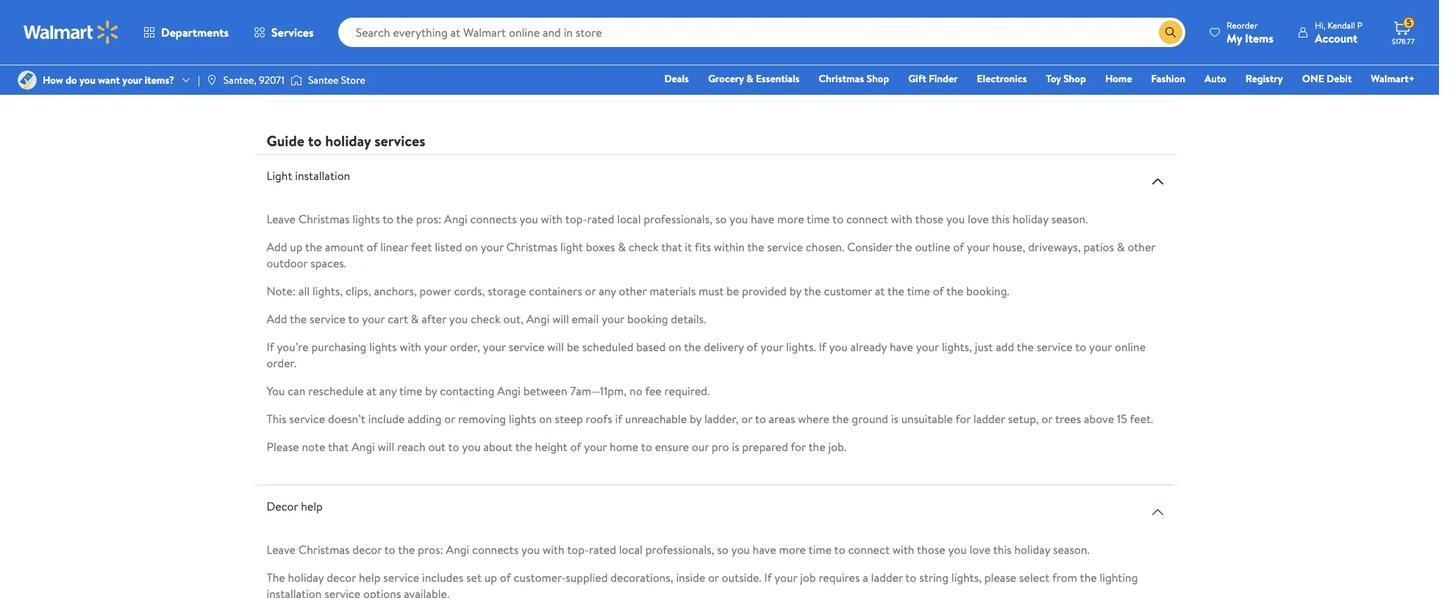 Task type: locate. For each thing, give the bounding box(es) containing it.
service left chosen.
[[767, 239, 803, 255]]

1 vertical spatial connects
[[472, 542, 519, 559]]

on inside if you're purchasing lights with your order, your service will be scheduled based on the delivery of your lights. if you already have your lights, just add the service to your online order.
[[669, 339, 682, 355]]

add up the note: on the left
[[267, 239, 287, 255]]

walmart image
[[24, 21, 119, 44]]

5
[[1407, 16, 1412, 29]]

if right outside.
[[764, 570, 772, 586]]

49
[[317, 34, 327, 47], [468, 34, 478, 47], [921, 34, 931, 47], [1072, 34, 1082, 47]]

150
[[363, 12, 380, 28], [955, 12, 973, 28], [1060, 12, 1077, 28]]

light inside christmas light removal (up to 150 ft) 49
[[1079, 0, 1104, 12]]

finder
[[929, 71, 958, 86]]

2 vertical spatial by
[[690, 411, 702, 428]]

lights down cart
[[369, 339, 397, 355]]

0 horizontal spatial  image
[[206, 74, 218, 86]]

connect up a
[[848, 542, 890, 559]]

decor inside christmas decor removal service (2 hours)
[[777, 0, 808, 12]]

the inside the holiday decor help service includes set up of customer-supplied decorations, inside or outside. if your job requires a ladder to string lights, please select from the lighting installation service options available.
[[1080, 570, 1097, 586]]

booking.
[[966, 283, 1010, 300]]

0 vertical spatial connect
[[847, 211, 888, 228]]

ladder inside the holiday decor help service includes set up of customer-supplied decorations, inside or outside. if your job requires a ladder to string lights, please select from the lighting installation service options available.
[[871, 570, 903, 586]]

same- for christmas light installation (up to 150 ft)
[[273, 58, 297, 70]]

the
[[267, 570, 285, 586]]

2 (up from the left
[[920, 12, 939, 28]]

removal
[[1107, 0, 1151, 12], [723, 12, 766, 28], [874, 12, 917, 28]]

2 horizontal spatial on
[[669, 339, 682, 355]]

help inside the holiday decor help service includes set up of customer-supplied decorations, inside or outside. if your job requires a ladder to string lights, please select from the lighting installation service options available.
[[359, 570, 381, 586]]

that
[[661, 239, 682, 255], [328, 439, 349, 456]]

santee
[[308, 73, 339, 87]]

1 horizontal spatial that
[[661, 239, 682, 255]]

the right from
[[1080, 570, 1097, 586]]

0 vertical spatial more
[[777, 211, 804, 228]]

connect
[[847, 211, 888, 228], [848, 542, 890, 559]]

clips,
[[346, 283, 371, 300]]

other right patios
[[1128, 239, 1156, 255]]

0 vertical spatial those
[[915, 211, 944, 228]]

santee store
[[308, 73, 365, 87]]

decor up walmart site-wide search box
[[777, 0, 808, 12]]

more
[[777, 211, 804, 228], [779, 542, 806, 559]]

christmas for christmas light installation (up to 150 ft)
[[270, 0, 321, 12]]

other
[[1128, 239, 1156, 255], [619, 283, 647, 300]]

ground
[[852, 411, 888, 428]]

service inside christmas decor removal service (2 hours)
[[769, 12, 807, 28]]

service for christmas decor help service (2 hours)
[[421, 12, 458, 28]]

by up adding on the bottom
[[425, 383, 437, 400]]

4 49 from the left
[[1072, 34, 1082, 47]]

decor inside christmas decor help service (2 hours)
[[475, 0, 506, 12]]

christmas for christmas decor removal service (2 hours)
[[723, 0, 774, 12]]

if inside the holiday decor help service includes set up of customer-supplied decorations, inside or outside. if your job requires a ladder to string lights, please select from the lighting installation service options available.
[[764, 570, 772, 586]]

0 vertical spatial so
[[716, 211, 727, 228]]

those for lights,
[[917, 542, 946, 559]]

0 horizontal spatial help
[[301, 499, 323, 515]]

more for within
[[777, 211, 804, 228]]

product group containing christmas light removal (up to 150 ft)
[[1025, 0, 1155, 95]]

to up toy at top
[[1046, 12, 1057, 28]]

service
[[767, 239, 803, 255], [310, 311, 346, 328], [509, 339, 545, 355], [1037, 339, 1073, 355], [289, 411, 325, 428], [383, 570, 419, 586], [325, 586, 361, 599]]

linear
[[380, 239, 408, 255]]

your left the lights.
[[761, 339, 783, 355]]

christmas inside christmas decor help service (2 hours)
[[421, 0, 472, 12]]

to inside christmas light install & removal (up to 150 ft) 49
[[941, 12, 952, 28]]

christmas inside christmas light install & removal (up to 150 ft) 49
[[874, 0, 925, 12]]

 image right 92071
[[290, 73, 302, 88]]

lights, right string
[[952, 570, 982, 586]]

1 49 from the left
[[317, 34, 327, 47]]

decor down please
[[267, 499, 298, 515]]

1 product group from the left
[[270, 0, 400, 95]]

check right 'boxes'
[[629, 239, 659, 255]]

how do you want your items?
[[43, 73, 174, 87]]

0 horizontal spatial hours)
[[474, 12, 506, 28]]

1 (2 from the left
[[461, 12, 471, 28]]

150 inside the christmas light installation (up to 150 ft)
[[363, 12, 380, 28]]

1 horizontal spatial any
[[599, 283, 616, 300]]

reorder my items
[[1227, 19, 1274, 46]]

up
[[290, 239, 303, 255], [485, 570, 497, 586]]

already
[[851, 339, 887, 355]]

3 49 from the left
[[921, 34, 931, 47]]

with inside if you're purchasing lights with your order, your service will be scheduled based on the delivery of your lights. if you already have your lights, just add the service to your online order.
[[400, 339, 421, 355]]

2 vertical spatial have
[[753, 542, 776, 559]]

love
[[968, 211, 989, 228], [970, 542, 991, 559]]

2 horizontal spatial removal
[[1107, 0, 1151, 12]]

that left "it"
[[661, 239, 682, 255]]

professionals, up inside
[[646, 542, 715, 559]]

5 $178.77
[[1392, 16, 1415, 46]]

(up inside the christmas light installation (up to 150 ft)
[[328, 12, 346, 28]]

3 ft) from the left
[[1080, 12, 1093, 28]]

49 down the christmas light installation (up to 150 ft)
[[317, 34, 327, 47]]

other up booking
[[619, 283, 647, 300]]

the
[[396, 211, 413, 228], [305, 239, 322, 255], [747, 239, 764, 255], [895, 239, 912, 255], [804, 283, 821, 300], [888, 283, 905, 300], [947, 283, 964, 300], [290, 311, 307, 328], [684, 339, 701, 355], [1017, 339, 1034, 355], [832, 411, 849, 428], [515, 439, 532, 456], [809, 439, 826, 456], [398, 542, 415, 559], [1080, 570, 1097, 586]]

2 horizontal spatial 150
[[1060, 12, 1077, 28]]

2 shop from the left
[[1064, 71, 1086, 86]]

my
[[1227, 30, 1242, 46]]

light inside christmas light install & removal (up to 150 ft) 49
[[928, 0, 953, 12]]

ensure
[[655, 439, 689, 456]]

1 horizontal spatial service
[[769, 12, 807, 28]]

season.
[[1052, 211, 1088, 228], [1053, 542, 1090, 559]]

3 (up from the left
[[1025, 12, 1043, 28]]

0 horizontal spatial removal
[[723, 12, 766, 28]]

7am—11pm,
[[570, 383, 627, 400]]

150 for christmas light installation (up to 150 ft)
[[363, 12, 380, 28]]

0 horizontal spatial other
[[619, 283, 647, 300]]

(2 inside christmas decor help service (2 hours)
[[461, 12, 471, 28]]

product group containing christmas light install & removal (up to 150 ft)
[[874, 0, 1004, 95]]

add for add up the amount of linear feet listed on your christmas light boxes & check that it fits within the service chosen. consider the outline of your house, driveways, patios & other outdoor spaces.
[[267, 239, 287, 255]]

(2 left help
[[461, 12, 471, 28]]

to
[[349, 12, 360, 28], [941, 12, 952, 28], [1046, 12, 1057, 28], [308, 131, 322, 151], [383, 211, 394, 228], [833, 211, 844, 228], [348, 311, 359, 328], [1075, 339, 1087, 355], [755, 411, 766, 428], [448, 439, 459, 456], [641, 439, 652, 456], [384, 542, 396, 559], [834, 542, 846, 559], [906, 570, 917, 586]]

 image
[[18, 71, 37, 90]]

1 ft) from the left
[[383, 12, 396, 28]]

0 vertical spatial any
[[599, 283, 616, 300]]

shop for toy shop
[[1064, 71, 1086, 86]]

shipping for christmas light removal (up to 150 ft)
[[1067, 58, 1099, 70]]

0 vertical spatial have
[[751, 211, 775, 228]]

1 vertical spatial top-
[[567, 542, 589, 559]]

from
[[1052, 570, 1078, 586]]

gift
[[908, 71, 926, 86]]

1 vertical spatial help
[[359, 570, 381, 586]]

49 inside christmas light removal (up to 150 ft) 49
[[1072, 34, 1082, 47]]

up right set
[[485, 570, 497, 586]]

select
[[1020, 570, 1050, 586]]

1 vertical spatial be
[[567, 339, 580, 355]]

rated up supplied on the bottom left
[[589, 542, 616, 559]]

1 150 from the left
[[363, 12, 380, 28]]

3 product group from the left
[[723, 0, 853, 95]]

provided
[[742, 283, 787, 300]]

(2 for christmas decor help service (2 hours)
[[461, 12, 471, 28]]

1 vertical spatial lights,
[[942, 339, 972, 355]]

(2
[[461, 12, 471, 28], [809, 12, 820, 28]]

by right provided
[[790, 283, 802, 300]]

rated for decorations,
[[589, 542, 616, 559]]

local up decorations,
[[619, 542, 643, 559]]

1 vertical spatial season.
[[1053, 542, 1090, 559]]

any up the include
[[379, 383, 397, 400]]

1 shop from the left
[[867, 71, 889, 86]]

lights,
[[313, 283, 343, 300], [942, 339, 972, 355], [952, 570, 982, 586]]

at
[[875, 283, 885, 300], [367, 383, 377, 400]]

0 vertical spatial love
[[968, 211, 989, 228]]

rated
[[587, 211, 615, 228], [589, 542, 616, 559]]

ft) inside christmas light removal (up to 150 ft) 49
[[1080, 12, 1093, 28]]

1 horizontal spatial check
[[629, 239, 659, 255]]

will left the 'email'
[[553, 311, 569, 328]]

1 horizontal spatial (2
[[809, 12, 820, 28]]

2 vertical spatial lights,
[[952, 570, 982, 586]]

power
[[420, 283, 451, 300]]

guide
[[267, 131, 304, 151]]

0 horizontal spatial on
[[465, 239, 478, 255]]

the left the booking.
[[947, 283, 964, 300]]

0 vertical spatial decor
[[353, 542, 382, 559]]

house,
[[993, 239, 1026, 255]]

ladder
[[974, 411, 1005, 428], [871, 570, 903, 586]]

leave up outdoor
[[267, 211, 296, 228]]

0 vertical spatial add
[[267, 239, 287, 255]]

you
[[79, 73, 96, 87], [520, 211, 538, 228], [730, 211, 748, 228], [947, 211, 965, 228], [449, 311, 468, 328], [829, 339, 848, 355], [462, 439, 481, 456], [521, 542, 540, 559], [732, 542, 750, 559], [948, 542, 967, 559]]

decor inside the holiday decor help service includes set up of customer-supplied decorations, inside or outside. if your job requires a ladder to string lights, please select from the lighting installation service options available.
[[327, 570, 356, 586]]

1 vertical spatial for
[[791, 439, 806, 456]]

3 150 from the left
[[1060, 12, 1077, 28]]

decor for to
[[353, 542, 382, 559]]

1 vertical spatial any
[[379, 383, 397, 400]]

love for outline
[[968, 211, 989, 228]]

christmas inside christmas light removal (up to 150 ft) 49
[[1025, 0, 1076, 12]]

holiday up house, on the top of the page
[[1013, 211, 1049, 228]]

decor up options
[[353, 542, 382, 559]]

1 horizontal spatial hours)
[[723, 28, 755, 44]]

on right based at the bottom left of page
[[669, 339, 682, 355]]

shop inside christmas shop link
[[867, 71, 889, 86]]

required.
[[665, 383, 710, 400]]

items
[[1245, 30, 1274, 46]]

areas
[[769, 411, 795, 428]]

outdoor
[[267, 255, 308, 272]]

storage
[[488, 283, 526, 300]]

decor for help
[[475, 0, 506, 12]]

those
[[915, 211, 944, 228], [917, 542, 946, 559]]

1 vertical spatial will
[[547, 339, 564, 355]]

shipping for christmas light install & removal (up to 150 ft)
[[916, 58, 948, 70]]

ft) for christmas light installation (up to 150 ft)
[[383, 12, 396, 28]]

0 vertical spatial leave
[[267, 211, 296, 228]]

if you're purchasing lights with your order, your service will be scheduled based on the delivery of your lights. if you already have your lights, just add the service to your online order.
[[267, 339, 1146, 372]]

decor
[[353, 542, 382, 559], [327, 570, 356, 586]]

2 150 from the left
[[955, 12, 973, 28]]

150 up 'finder'
[[955, 12, 973, 28]]

0 horizontal spatial by
[[425, 383, 437, 400]]

1 vertical spatial is
[[732, 439, 740, 456]]

leave up the
[[267, 542, 296, 559]]

& right patios
[[1117, 239, 1125, 255]]

0 vertical spatial at
[[875, 283, 885, 300]]

love up the booking.
[[968, 211, 989, 228]]

1 vertical spatial so
[[717, 542, 729, 559]]

1 horizontal spatial ladder
[[974, 411, 1005, 428]]

service inside add up the amount of linear feet listed on your christmas light boxes & check that it fits within the service chosen. consider the outline of your house, driveways, patios & other outdoor spaces.
[[767, 239, 803, 255]]

1 vertical spatial this
[[993, 542, 1012, 559]]

0 vertical spatial help
[[301, 499, 323, 515]]

0 vertical spatial top-
[[565, 211, 587, 228]]

1 horizontal spatial up
[[485, 570, 497, 586]]

0 horizontal spatial ladder
[[871, 570, 903, 586]]

light for installation
[[324, 0, 349, 12]]

your right the 'email'
[[602, 311, 625, 328]]

0 vertical spatial this
[[992, 211, 1010, 228]]

holiday up select
[[1015, 542, 1051, 559]]

order,
[[450, 339, 480, 355]]

(up for christmas light removal (up to 150 ft) 49
[[1025, 12, 1043, 28]]

0 horizontal spatial for
[[791, 439, 806, 456]]

those for the
[[915, 211, 944, 228]]

connects up storage
[[470, 211, 517, 228]]

must
[[699, 283, 724, 300]]

1 vertical spatial professionals,
[[646, 542, 715, 559]]

connect up the consider
[[847, 211, 888, 228]]

season. up the driveways,
[[1052, 211, 1088, 228]]

1 horizontal spatial by
[[690, 411, 702, 428]]

ladder left setup,
[[974, 411, 1005, 428]]

hours) for removal
[[723, 28, 755, 44]]

rated up 'boxes'
[[587, 211, 615, 228]]

light for removal
[[1079, 0, 1104, 12]]

1 vertical spatial local
[[619, 542, 643, 559]]

is
[[891, 411, 899, 428], [732, 439, 740, 456]]

the holiday decor help service includes set up of customer-supplied decorations, inside or outside. if your job requires a ladder to string lights, please select from the lighting installation service options available.
[[267, 570, 1138, 599]]

1 horizontal spatial help
[[359, 570, 381, 586]]

0 vertical spatial lights
[[353, 211, 380, 228]]

love up please on the bottom of the page
[[970, 542, 991, 559]]

lights inside if you're purchasing lights with your order, your service will be scheduled based on the delivery of your lights. if you already have your lights, just add the service to your online order.
[[369, 339, 397, 355]]

pros: up includes at the left bottom of the page
[[418, 542, 443, 559]]

day
[[599, 19, 612, 32], [297, 58, 310, 70], [448, 58, 461, 70], [901, 58, 914, 70], [1052, 58, 1065, 70], [750, 74, 763, 86]]

1 vertical spatial add
[[267, 311, 287, 328]]

1 service from the left
[[421, 12, 458, 28]]

same-day shipping for christmas light install & removal (up to 150 ft)
[[877, 58, 948, 70]]

1 vertical spatial up
[[485, 570, 497, 586]]

0 vertical spatial be
[[727, 283, 739, 300]]

1 vertical spatial by
[[425, 383, 437, 400]]

2 product group from the left
[[421, 0, 551, 95]]

leave for leave christmas decor to the pros: angi connects you with top-rated local professionals, so you have more time to connect with those you love this holiday season.
[[267, 542, 296, 559]]

supplied
[[566, 570, 608, 586]]

to right installation
[[349, 12, 360, 28]]

1 vertical spatial more
[[779, 542, 806, 559]]

1 horizontal spatial is
[[891, 411, 899, 428]]

for down where
[[791, 439, 806, 456]]

on inside add up the amount of linear feet listed on your christmas light boxes & check that it fits within the service chosen. consider the outline of your house, driveways, patios & other outdoor spaces.
[[465, 239, 478, 255]]

2 vertical spatial on
[[539, 411, 552, 428]]

Search search field
[[338, 18, 1186, 47]]

service right add
[[1037, 339, 1073, 355]]

2 service from the left
[[769, 12, 807, 28]]

do
[[66, 73, 77, 87]]

decor left help
[[475, 0, 506, 12]]

just
[[975, 339, 993, 355]]

1 leave from the top
[[267, 211, 296, 228]]

services
[[375, 131, 426, 151]]

grocery
[[708, 71, 744, 86]]

that inside add up the amount of linear feet listed on your christmas light boxes & check that it fits within the service chosen. consider the outline of your house, driveways, patios & other outdoor spaces.
[[661, 239, 682, 255]]

toy shop link
[[1040, 71, 1093, 87]]

add inside add up the amount of linear feet listed on your christmas light boxes & check that it fits within the service chosen. consider the outline of your house, driveways, patios & other outdoor spaces.
[[267, 239, 287, 255]]

have inside if you're purchasing lights with your order, your service will be scheduled based on the delivery of your lights. if you already have your lights, just add the service to your online order.
[[890, 339, 913, 355]]

out,
[[503, 311, 524, 328]]

so up within
[[716, 211, 727, 228]]

is right pro
[[732, 439, 740, 456]]

christmas inside the christmas light installation (up to 150 ft)
[[270, 0, 321, 12]]

lights, inside if you're purchasing lights with your order, your service will be scheduled based on the delivery of your lights. if you already have your lights, just add the service to your online order.
[[942, 339, 972, 355]]

lights up amount
[[353, 211, 380, 228]]

1 vertical spatial rated
[[589, 542, 616, 559]]

decorations,
[[611, 570, 673, 586]]

light
[[324, 0, 349, 12], [928, 0, 953, 12], [1079, 0, 1104, 12], [267, 168, 292, 184]]

essentials
[[756, 71, 800, 86]]

on
[[465, 239, 478, 255], [669, 339, 682, 355], [539, 411, 552, 428]]

0 vertical spatial professionals,
[[644, 211, 713, 228]]

1 vertical spatial have
[[890, 339, 913, 355]]

height
[[535, 439, 568, 456]]

christmas inside christmas decor removal service (2 hours)
[[723, 0, 774, 12]]

1 horizontal spatial (up
[[920, 12, 939, 28]]

hours) left help
[[474, 12, 506, 28]]

(up inside christmas light removal (up to 150 ft) 49
[[1025, 12, 1043, 28]]

2 horizontal spatial by
[[790, 283, 802, 300]]

2 vertical spatial will
[[378, 439, 394, 456]]

service inside christmas decor help service (2 hours)
[[421, 12, 458, 28]]

(2 inside christmas decor removal service (2 hours)
[[809, 12, 820, 28]]

removal inside christmas decor removal service (2 hours)
[[723, 12, 766, 28]]

 image right '|'
[[206, 74, 218, 86]]

on right 'listed'
[[465, 239, 478, 255]]

Walmart Site-Wide search field
[[338, 18, 1186, 47]]

0 horizontal spatial is
[[732, 439, 740, 456]]

string
[[920, 570, 949, 586]]

(up left install on the top right of the page
[[920, 12, 939, 28]]

can
[[288, 383, 306, 400]]

& right install on the top right of the page
[[989, 0, 997, 12]]

of right set
[[500, 570, 511, 586]]

light inside the christmas light installation (up to 150 ft)
[[324, 0, 349, 12]]

2 (2 from the left
[[809, 12, 820, 28]]

have up outside.
[[753, 542, 776, 559]]

those up string
[[917, 542, 946, 559]]

5 product group from the left
[[1025, 0, 1155, 95]]

details.
[[671, 311, 706, 328]]

your
[[122, 73, 142, 87], [481, 239, 504, 255], [967, 239, 990, 255], [362, 311, 385, 328], [602, 311, 625, 328], [424, 339, 447, 355], [483, 339, 506, 355], [761, 339, 783, 355], [916, 339, 939, 355], [1089, 339, 1112, 355], [584, 439, 607, 456], [775, 570, 798, 586]]

for right unsuitable
[[956, 411, 971, 428]]

be
[[727, 283, 739, 300], [567, 339, 580, 355]]

top- for supplied
[[567, 542, 589, 559]]

2 add from the top
[[267, 311, 287, 328]]

to left areas
[[755, 411, 766, 428]]

service up note
[[289, 411, 325, 428]]

hours) inside christmas decor help service (2 hours)
[[474, 12, 506, 28]]

lights.
[[786, 339, 816, 355]]

1 vertical spatial installation
[[267, 586, 322, 599]]

1 vertical spatial that
[[328, 439, 349, 456]]

1 add from the top
[[267, 239, 287, 255]]

angi down the doesn't
[[352, 439, 375, 456]]

49 down christmas decor help service (2 hours)
[[468, 34, 478, 47]]

decor for help
[[327, 570, 356, 586]]

same-day shipping for christmas light installation (up to 150 ft)
[[273, 58, 344, 70]]

check
[[629, 239, 659, 255], [471, 311, 501, 328]]

1 vertical spatial lights
[[369, 339, 397, 355]]

lights, right all
[[313, 283, 343, 300]]

2 horizontal spatial ft)
[[1080, 12, 1093, 28]]

1 vertical spatial on
[[669, 339, 682, 355]]

0 vertical spatial by
[[790, 283, 802, 300]]

0 vertical spatial is
[[891, 411, 899, 428]]

1 horizontal spatial  image
[[290, 73, 302, 88]]

professionals, for outside.
[[646, 542, 715, 559]]

electronics
[[977, 71, 1027, 86]]

the up you're
[[290, 311, 307, 328]]

0 horizontal spatial up
[[290, 239, 303, 255]]

150 up toy shop
[[1060, 12, 1077, 28]]

shop inside toy shop link
[[1064, 71, 1086, 86]]

2 horizontal spatial decor
[[777, 0, 808, 12]]

home link
[[1099, 71, 1139, 87]]

hours) for help
[[474, 12, 506, 28]]

the right within
[[747, 239, 764, 255]]

49 inside christmas light install & removal (up to 150 ft) 49
[[921, 34, 931, 47]]

based
[[636, 339, 666, 355]]

removal inside christmas light removal (up to 150 ft) 49
[[1107, 0, 1151, 12]]

holiday right the
[[288, 570, 324, 586]]

season. for leave christmas decor to the pros: angi connects you with top-rated local professionals, so you have more time to connect with those you love this holiday season.
[[1053, 542, 1090, 559]]

the right add
[[1017, 339, 1034, 355]]

2 leave from the top
[[267, 542, 296, 559]]

ft) for christmas light removal (up to 150 ft) 49
[[1080, 12, 1093, 28]]

& right grocery
[[747, 71, 754, 86]]

grocery & essentials link
[[702, 71, 806, 87]]

top- for christmas
[[565, 211, 587, 228]]

hours) inside christmas decor removal service (2 hours)
[[723, 28, 755, 44]]

1 horizontal spatial ft)
[[975, 12, 988, 28]]

 image
[[290, 73, 302, 88], [206, 74, 218, 86]]

professionals, for check
[[644, 211, 713, 228]]

the up linear
[[396, 211, 413, 228]]

removing
[[458, 411, 506, 428]]

0 vertical spatial up
[[290, 239, 303, 255]]

your down add the service to your cart & after you check out, angi will email your booking details.
[[483, 339, 506, 355]]

so up outside.
[[717, 542, 729, 559]]

0 vertical spatial other
[[1128, 239, 1156, 255]]

0 horizontal spatial any
[[379, 383, 397, 400]]

professionals,
[[644, 211, 713, 228], [646, 542, 715, 559]]

to left online
[[1075, 339, 1087, 355]]

of right height at the left of page
[[570, 439, 581, 456]]

1 vertical spatial pros:
[[418, 542, 443, 559]]

love for please
[[970, 542, 991, 559]]

0 horizontal spatial (2
[[461, 12, 471, 28]]

shop for christmas shop
[[867, 71, 889, 86]]

time up adding on the bottom
[[399, 383, 422, 400]]

kendall
[[1328, 19, 1356, 31]]

ft) inside the christmas light installation (up to 150 ft)
[[383, 12, 396, 28]]

same- for christmas light removal (up to 150 ft)
[[1028, 58, 1052, 70]]

0 horizontal spatial ft)
[[383, 12, 396, 28]]

your right the "want"
[[122, 73, 142, 87]]

angi right 'out,'
[[526, 311, 550, 328]]

2 ft) from the left
[[975, 12, 988, 28]]

lights down between
[[509, 411, 536, 428]]

0 vertical spatial rated
[[587, 211, 615, 228]]

1 (up from the left
[[328, 12, 346, 28]]

1 horizontal spatial other
[[1128, 239, 1156, 255]]

(up
[[328, 12, 346, 28], [920, 12, 939, 28], [1025, 12, 1043, 28]]

of down outline
[[933, 283, 944, 300]]

0 horizontal spatial at
[[367, 383, 377, 400]]

top- up light
[[565, 211, 587, 228]]

to inside if you're purchasing lights with your order, your service will be scheduled based on the delivery of your lights. if you already have your lights, just add the service to your online order.
[[1075, 339, 1087, 355]]

all
[[299, 283, 310, 300]]

or up the 'email'
[[585, 283, 596, 300]]

product group containing christmas decor removal service (2 hours)
[[723, 0, 853, 95]]

150 inside christmas light removal (up to 150 ft) 49
[[1060, 12, 1077, 28]]

listed
[[435, 239, 462, 255]]

to right guide
[[308, 131, 322, 151]]

(up inside christmas light install & removal (up to 150 ft) 49
[[920, 12, 939, 28]]

if
[[267, 339, 274, 355], [819, 339, 826, 355], [764, 570, 772, 586]]

product group
[[270, 0, 400, 95], [421, 0, 551, 95], [723, 0, 853, 95], [874, 0, 1004, 95], [1025, 0, 1155, 95]]

4 product group from the left
[[874, 0, 1004, 95]]

0 horizontal spatial 150
[[363, 12, 380, 28]]

1 vertical spatial those
[[917, 542, 946, 559]]

of inside the holiday decor help service includes set up of customer-supplied decorations, inside or outside. if your job requires a ladder to string lights, please select from the lighting installation service options available.
[[500, 570, 511, 586]]

by
[[790, 283, 802, 300], [425, 383, 437, 400], [690, 411, 702, 428]]

1 horizontal spatial decor
[[475, 0, 506, 12]]

2 horizontal spatial (up
[[1025, 12, 1043, 28]]

0 horizontal spatial if
[[267, 339, 274, 355]]

49 up "gift finder"
[[921, 34, 931, 47]]

2 vertical spatial lights
[[509, 411, 536, 428]]

removal for christmas light removal (up to 150 ft) 49
[[1107, 0, 1151, 12]]

if right the lights.
[[819, 339, 826, 355]]



Task type: vqa. For each thing, say whether or not it's contained in the screenshot.
the bottommost "pros:"
yes



Task type: describe. For each thing, give the bounding box(es) containing it.
time up "job"
[[809, 542, 832, 559]]

150 for christmas light removal (up to 150 ft) 49
[[1060, 12, 1077, 28]]

help
[[509, 0, 533, 12]]

connect for to
[[848, 542, 890, 559]]

pro
[[712, 439, 729, 456]]

0 horizontal spatial that
[[328, 439, 349, 456]]

angi up 'listed'
[[444, 211, 468, 228]]

have for service
[[751, 211, 775, 228]]

fee
[[645, 383, 662, 400]]

gift finder link
[[902, 71, 965, 87]]

cart
[[388, 311, 408, 328]]

reorder
[[1227, 19, 1258, 31]]

above
[[1084, 411, 1114, 428]]

0 vertical spatial for
[[956, 411, 971, 428]]

your inside the holiday decor help service includes set up of customer-supplied decorations, inside or outside. if your job requires a ladder to string lights, please select from the lighting installation service options available.
[[775, 570, 798, 586]]

add the service to your cart & after you check out, angi will email your booking details.
[[267, 311, 706, 328]]

toy shop
[[1046, 71, 1086, 86]]

this for select
[[993, 542, 1012, 559]]

registry
[[1246, 71, 1283, 86]]

a
[[863, 570, 868, 586]]

pros: for linear
[[416, 211, 441, 228]]

christmas inside add up the amount of linear feet listed on your christmas light boxes & check that it fits within the service chosen. consider the outline of your house, driveways, patios & other outdoor spaces.
[[506, 239, 558, 255]]

the up 'available.'
[[398, 542, 415, 559]]

please
[[267, 439, 299, 456]]

inside
[[676, 570, 705, 586]]

92071
[[259, 73, 285, 87]]

decor help image
[[1149, 504, 1167, 522]]

cords,
[[454, 283, 485, 300]]

decor for removal
[[777, 0, 808, 12]]

or inside the holiday decor help service includes set up of customer-supplied decorations, inside or outside. if your job requires a ladder to string lights, please select from the lighting installation service options available.
[[708, 570, 719, 586]]

you're
[[277, 339, 309, 355]]

one
[[1302, 71, 1324, 86]]

light installation image
[[1149, 173, 1167, 191]]

service for christmas decor removal service (2 hours)
[[769, 12, 807, 28]]

add up the amount of linear feet listed on your christmas light boxes & check that it fits within the service chosen. consider the outline of your house, driveways, patios & other outdoor spaces.
[[267, 239, 1156, 272]]

the left outline
[[895, 239, 912, 255]]

service left options
[[325, 586, 361, 599]]

walmart+
[[1371, 71, 1415, 86]]

0 horizontal spatial check
[[471, 311, 501, 328]]

email
[[572, 311, 599, 328]]

day for christmas light installation (up to 150 ft)
[[297, 58, 310, 70]]

the left amount
[[305, 239, 322, 255]]

fits
[[695, 239, 711, 255]]

shipping for christmas decor help service (2 hours)
[[463, 58, 495, 70]]

if
[[615, 411, 622, 428]]

your down after
[[424, 339, 447, 355]]

christmas for christmas shop
[[819, 71, 864, 86]]

include
[[368, 411, 405, 428]]

to inside the holiday decor help service includes set up of customer-supplied decorations, inside or outside. if your job requires a ladder to string lights, please select from the lighting installation service options available.
[[906, 570, 917, 586]]

to down the clips,
[[348, 311, 359, 328]]

lights, inside the holiday decor help service includes set up of customer-supplied decorations, inside or outside. if your job requires a ladder to string lights, please select from the lighting installation service options available.
[[952, 570, 982, 586]]

shipping for christmas light installation (up to 150 ft)
[[312, 58, 344, 70]]

set
[[466, 570, 482, 586]]

reach
[[397, 439, 426, 456]]

more for requires
[[779, 542, 806, 559]]

reschedule
[[308, 383, 364, 400]]

connect for chosen.
[[847, 211, 888, 228]]

anchors,
[[374, 283, 417, 300]]

deals
[[664, 71, 689, 86]]

& right 'boxes'
[[618, 239, 626, 255]]

 image for santee store
[[290, 73, 302, 88]]

install
[[956, 0, 986, 12]]

auto link
[[1198, 71, 1233, 87]]

out
[[428, 439, 446, 456]]

the left customer
[[804, 283, 821, 300]]

holiday left services at left
[[325, 131, 371, 151]]

doesn't
[[328, 411, 366, 428]]

the right about
[[515, 439, 532, 456]]

to right out
[[448, 439, 459, 456]]

rated for light
[[587, 211, 615, 228]]

this service doesn't include adding or removing lights on steep roofs if unreachable by ladder, or to areas where the ground is unsuitable for ladder setup, or trees above 15 feet.
[[267, 411, 1154, 428]]

setup,
[[1008, 411, 1039, 428]]

service left includes at the left bottom of the page
[[383, 570, 419, 586]]

0 vertical spatial installation
[[295, 168, 350, 184]]

your down roofs
[[584, 439, 607, 456]]

angi up includes at the left bottom of the page
[[446, 542, 469, 559]]

day for christmas decor help service (2 hours)
[[448, 58, 461, 70]]

light for install
[[928, 0, 953, 12]]

christmas shop link
[[812, 71, 896, 87]]

your left just
[[916, 339, 939, 355]]

have for ladder
[[753, 542, 776, 559]]

0 vertical spatial will
[[553, 311, 569, 328]]

removal for christmas decor removal service (2 hours)
[[723, 12, 766, 28]]

to up linear
[[383, 211, 394, 228]]

feet
[[411, 239, 432, 255]]

one debit link
[[1296, 71, 1359, 87]]

the down details.
[[684, 339, 701, 355]]

to up requires
[[834, 542, 846, 559]]

grocery & essentials
[[708, 71, 800, 86]]

the right customer
[[888, 283, 905, 300]]

|
[[198, 73, 200, 87]]

requires
[[819, 570, 860, 586]]

local for inside
[[619, 542, 643, 559]]

christmas shop
[[819, 71, 889, 86]]

0 horizontal spatial decor
[[267, 499, 298, 515]]

after
[[422, 311, 446, 328]]

connects for of
[[472, 542, 519, 559]]

add
[[996, 339, 1014, 355]]

consider
[[847, 239, 893, 255]]

deals link
[[658, 71, 696, 87]]

decor help
[[267, 499, 323, 515]]

to inside the christmas light installation (up to 150 ft)
[[349, 12, 360, 28]]

service down 'out,'
[[509, 339, 545, 355]]

services
[[271, 24, 314, 40]]

up inside the holiday decor help service includes set up of customer-supplied decorations, inside or outside. if your job requires a ladder to string lights, please select from the lighting installation service options available.
[[485, 570, 497, 586]]

so for that
[[716, 211, 727, 228]]

christmas for christmas light removal (up to 150 ft) 49
[[1025, 0, 1076, 12]]

scheduled
[[582, 339, 634, 355]]

150 inside christmas light install & removal (up to 150 ft) 49
[[955, 12, 973, 28]]

 image for santee, 92071
[[206, 74, 218, 86]]

christmas for christmas light install & removal (up to 150 ft) 49
[[874, 0, 925, 12]]

of left linear
[[367, 239, 378, 255]]

time up chosen.
[[807, 211, 830, 228]]

product group containing christmas decor help service (2 hours)
[[421, 0, 551, 95]]

please
[[985, 570, 1017, 586]]

holiday inside the holiday decor help service includes set up of customer-supplied decorations, inside or outside. if your job requires a ladder to string lights, please select from the lighting installation service options available.
[[288, 570, 324, 586]]

ft) inside christmas light install & removal (up to 150 ft) 49
[[975, 12, 988, 28]]

2 49 from the left
[[468, 34, 478, 47]]

driveways,
[[1028, 239, 1081, 255]]

removal inside christmas light install & removal (up to 150 ft) 49
[[874, 12, 917, 28]]

or left the trees on the right bottom of page
[[1042, 411, 1053, 428]]

other inside add up the amount of linear feet listed on your christmas light boxes & check that it fits within the service chosen. consider the outline of your house, driveways, patios & other outdoor spaces.
[[1128, 239, 1156, 255]]

christmas decor removal service (2 hours)
[[723, 0, 820, 44]]

service up the purchasing
[[310, 311, 346, 328]]

you inside if you're purchasing lights with your order, your service will be scheduled based on the delivery of your lights. if you already have your lights, just add the service to your online order.
[[829, 339, 848, 355]]

online
[[1115, 339, 1146, 355]]

guide to holiday services
[[267, 131, 426, 151]]

same- for christmas light install & removal (up to 150 ft)
[[877, 58, 901, 70]]

this for of
[[992, 211, 1010, 228]]

or right adding on the bottom
[[444, 411, 455, 428]]

your left online
[[1089, 339, 1112, 355]]

leave for leave christmas lights to the pros: angi connects you with top-rated local professionals, so you have more time to connect with those you love this holiday season.
[[267, 211, 296, 228]]

between
[[524, 383, 567, 400]]

be inside if you're purchasing lights with your order, your service will be scheduled based on the delivery of your lights. if you already have your lights, just add the service to your online order.
[[567, 339, 580, 355]]

same- for christmas decor help service (2 hours)
[[424, 58, 448, 70]]

p
[[1358, 19, 1363, 31]]

how
[[43, 73, 63, 87]]

to up options
[[384, 542, 396, 559]]

season. for leave christmas lights to the pros: angi connects you with top-rated local professionals, so you have more time to connect with those you love this holiday season.
[[1052, 211, 1088, 228]]

patios
[[1084, 239, 1114, 255]]

departments
[[161, 24, 229, 40]]

(up for christmas light installation (up to 150 ft)
[[328, 12, 346, 28]]

job.
[[828, 439, 847, 456]]

amount
[[325, 239, 364, 255]]

search icon image
[[1165, 26, 1177, 38]]

add for add the service to your cart & after you check out, angi will email your booking details.
[[267, 311, 287, 328]]

unsuitable
[[901, 411, 953, 428]]

pros: for includes
[[418, 542, 443, 559]]

& inside christmas light install & removal (up to 150 ft) 49
[[989, 0, 997, 12]]

day for christmas light install & removal (up to 150 ft)
[[901, 58, 914, 70]]

installation
[[270, 12, 325, 28]]

installation inside the holiday decor help service includes set up of customer-supplied decorations, inside or outside. if your job requires a ladder to string lights, please select from the lighting installation service options available.
[[267, 586, 322, 599]]

1 horizontal spatial at
[[875, 283, 885, 300]]

will inside if you're purchasing lights with your order, your service will be scheduled based on the delivery of your lights. if you already have your lights, just add the service to your online order.
[[547, 339, 564, 355]]

to right home
[[641, 439, 652, 456]]

your left cart
[[362, 311, 385, 328]]

the left job. on the bottom right of the page
[[809, 439, 826, 456]]

so for if
[[717, 542, 729, 559]]

home
[[610, 439, 639, 456]]

christmas for christmas decor help service (2 hours)
[[421, 0, 472, 12]]

spaces.
[[311, 255, 346, 272]]

light installation
[[267, 168, 350, 184]]

your left house, on the top of the page
[[967, 239, 990, 255]]

local for boxes
[[617, 211, 641, 228]]

chosen.
[[806, 239, 844, 255]]

about
[[484, 439, 513, 456]]

items?
[[145, 73, 174, 87]]

same-day shipping for christmas decor help service (2 hours)
[[424, 58, 495, 70]]

check inside add up the amount of linear feet listed on your christmas light boxes & check that it fits within the service chosen. consider the outline of your house, driveways, patios & other outdoor spaces.
[[629, 239, 659, 255]]

note:
[[267, 283, 296, 300]]

where
[[798, 411, 830, 428]]

the right where
[[832, 411, 849, 428]]

christmas decor help service (2 hours)
[[421, 0, 533, 28]]

product group containing christmas light installation (up to 150 ft)
[[270, 0, 400, 95]]

our
[[692, 439, 709, 456]]

one debit
[[1302, 71, 1352, 86]]

want
[[98, 73, 120, 87]]

0 vertical spatial lights,
[[313, 283, 343, 300]]

connects for on
[[470, 211, 517, 228]]

& right cart
[[411, 311, 419, 328]]

of right outline
[[953, 239, 964, 255]]

departments button
[[131, 15, 241, 50]]

options
[[363, 586, 401, 599]]

steep
[[555, 411, 583, 428]]

or right the ladder,
[[742, 411, 752, 428]]

on for roofs
[[539, 411, 552, 428]]

delivery
[[704, 339, 744, 355]]

hi,
[[1315, 19, 1326, 31]]

day for christmas light removal (up to 150 ft)
[[1052, 58, 1065, 70]]

on for christmas
[[465, 239, 478, 255]]

1 vertical spatial at
[[367, 383, 377, 400]]

0 vertical spatial ladder
[[974, 411, 1005, 428]]

your right 'listed'
[[481, 239, 504, 255]]

(2 for christmas decor removal service (2 hours)
[[809, 12, 820, 28]]

up inside add up the amount of linear feet listed on your christmas light boxes & check that it fits within the service chosen. consider the outline of your house, driveways, patios & other outdoor spaces.
[[290, 239, 303, 255]]

materials
[[650, 283, 696, 300]]

2 horizontal spatial if
[[819, 339, 826, 355]]

time down outline
[[907, 283, 930, 300]]

angi left between
[[497, 383, 521, 400]]

to inside christmas light removal (up to 150 ft) 49
[[1046, 12, 1057, 28]]

of inside if you're purchasing lights with your order, your service will be scheduled based on the delivery of your lights. if you already have your lights, just add the service to your online order.
[[747, 339, 758, 355]]

to up chosen.
[[833, 211, 844, 228]]

same-day shipping for christmas light removal (up to 150 ft)
[[1028, 58, 1099, 70]]



